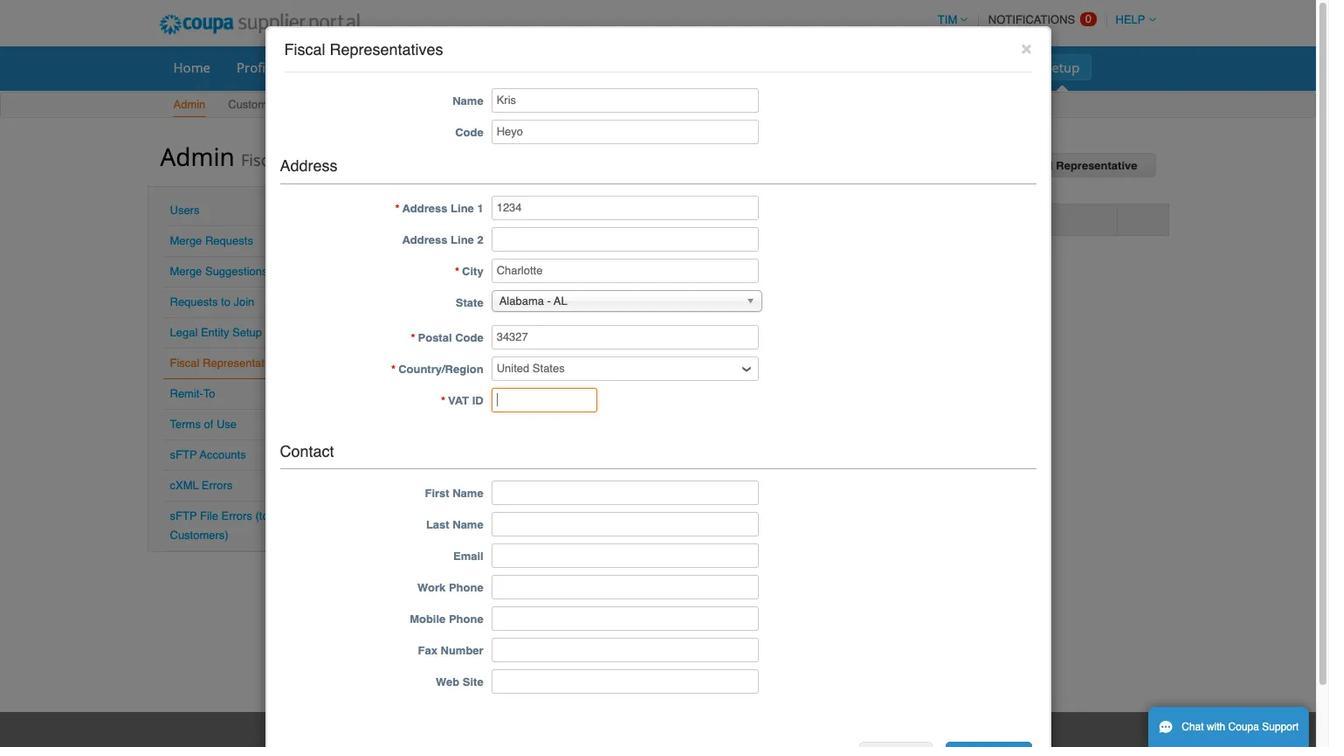 Task type: locate. For each thing, give the bounding box(es) containing it.
code down sheets
[[455, 126, 484, 139]]

name
[[453, 94, 484, 107], [453, 487, 484, 500], [453, 519, 484, 532]]

admin down the admin link
[[160, 140, 235, 173]]

* country/region
[[392, 362, 484, 375]]

0 vertical spatial id
[[689, 212, 700, 225]]

0 vertical spatial country/region
[[454, 212, 540, 225]]

fiscal right profile
[[284, 40, 326, 59]]

coupa supplier portal image
[[147, 3, 372, 46]]

1 vertical spatial merge
[[170, 265, 202, 278]]

terms
[[170, 418, 201, 431]]

0 vertical spatial setup
[[1045, 59, 1080, 76]]

Email text field
[[492, 544, 759, 568]]

2 vertical spatial address
[[402, 233, 448, 246]]

admin fiscal representatives
[[160, 140, 404, 173]]

0 vertical spatial address
[[280, 156, 338, 175]]

address down * address line 1
[[402, 233, 448, 246]]

merge down users "link"
[[170, 234, 202, 247]]

use
[[217, 418, 237, 431]]

2 phone from the top
[[449, 613, 484, 626]]

chat with coupa support
[[1182, 721, 1300, 733]]

performance
[[783, 59, 862, 76]]

requests up 'suggestions'
[[205, 234, 253, 247]]

fax number
[[418, 644, 484, 657]]

customer setup link
[[227, 94, 311, 117]]

1 horizontal spatial id
[[689, 212, 700, 225]]

sftp inside sftp file errors (to customers)
[[170, 509, 197, 523]]

×
[[1022, 38, 1032, 59]]

First Name text field
[[492, 481, 759, 505]]

admin for admin fiscal representatives
[[160, 140, 235, 173]]

requests left the to
[[170, 295, 218, 308]]

2 vertical spatial representatives
[[203, 357, 285, 370]]

Address Line 2 text field
[[492, 227, 759, 251]]

0 vertical spatial line
[[451, 201, 474, 215]]

name right first
[[453, 487, 484, 500]]

errors left (to
[[221, 509, 252, 523]]

phone
[[449, 581, 484, 595], [449, 613, 484, 626]]

None text field
[[492, 195, 759, 220], [492, 388, 597, 412], [492, 195, 759, 220], [492, 388, 597, 412]]

None text field
[[492, 258, 759, 283], [492, 325, 759, 349], [492, 258, 759, 283], [492, 325, 759, 349]]

legal entity setup link
[[170, 326, 262, 339]]

errors
[[202, 479, 233, 492], [221, 509, 252, 523]]

customer setup
[[228, 98, 310, 111]]

Work Phone text field
[[492, 575, 759, 600]]

phone for mobile phone
[[449, 613, 484, 626]]

country/region up 2
[[454, 212, 540, 225]]

(to
[[256, 509, 269, 523]]

setup right × button
[[1045, 59, 1080, 76]]

invoices link
[[560, 54, 632, 80]]

line left 2
[[451, 233, 474, 246]]

alabama - al
[[500, 294, 568, 307]]

users
[[170, 204, 200, 217]]

mobile phone
[[410, 613, 484, 626]]

id
[[689, 212, 700, 225], [472, 394, 484, 407]]

last
[[426, 519, 450, 532]]

merge suggestions link
[[170, 265, 268, 278]]

id right tax
[[689, 212, 700, 225]]

0 vertical spatial requests
[[205, 234, 253, 247]]

country/region down postal
[[399, 362, 484, 375]]

1 sftp from the top
[[170, 448, 197, 461]]

1 merge from the top
[[170, 234, 202, 247]]

1 vertical spatial name
[[453, 487, 484, 500]]

Code text field
[[492, 120, 759, 144]]

fiscal inside admin fiscal representatives
[[241, 149, 281, 170]]

phone up 'number'
[[449, 613, 484, 626]]

catalogs link
[[636, 54, 711, 80]]

sftp up customers)
[[170, 509, 197, 523]]

2 horizontal spatial setup
[[1045, 59, 1080, 76]]

address up "address line 2"
[[402, 201, 448, 215]]

merge down 'merge requests' link
[[170, 265, 202, 278]]

1 vertical spatial sftp
[[170, 509, 197, 523]]

profile
[[237, 59, 276, 76]]

sftp file errors (to customers)
[[170, 509, 269, 542]]

2 name from the top
[[453, 487, 484, 500]]

requests
[[205, 234, 253, 247], [170, 295, 218, 308]]

* postal code
[[411, 331, 484, 344]]

alabama - al link
[[492, 290, 763, 312]]

code
[[455, 126, 484, 139], [455, 331, 484, 344]]

0 vertical spatial phone
[[449, 581, 484, 595]]

sftp file errors (to customers) link
[[170, 509, 269, 542]]

home link
[[162, 54, 222, 80]]

fiscal
[[284, 40, 326, 59], [241, 149, 281, 170], [1021, 159, 1054, 172], [170, 357, 200, 370]]

1 code from the top
[[455, 126, 484, 139]]

* address line 1
[[395, 201, 484, 215]]

address
[[280, 156, 338, 175], [402, 201, 448, 215], [402, 233, 448, 246]]

phone down email
[[449, 581, 484, 595]]

address down customer setup link
[[280, 156, 338, 175]]

fiscal down legal
[[170, 357, 200, 370]]

× button
[[1022, 38, 1032, 59]]

to
[[221, 295, 231, 308]]

0 vertical spatial admin
[[173, 98, 206, 111]]

legal entity setup
[[170, 326, 262, 339]]

line left 1
[[451, 201, 474, 215]]

chat
[[1182, 721, 1205, 733]]

2 code from the top
[[455, 331, 484, 344]]

id right vat
[[472, 394, 484, 407]]

suggestions
[[205, 265, 268, 278]]

address for address line 2
[[402, 233, 448, 246]]

* for * country/region
[[392, 362, 396, 375]]

admin down 'home' link
[[173, 98, 206, 111]]

line
[[451, 201, 474, 215], [451, 233, 474, 246]]

0 vertical spatial code
[[455, 126, 484, 139]]

users link
[[170, 204, 200, 217]]

representatives
[[330, 40, 444, 59], [286, 149, 404, 170], [203, 357, 285, 370]]

requests to join link
[[170, 295, 255, 308]]

legal
[[170, 326, 198, 339]]

1 vertical spatial code
[[455, 331, 484, 344]]

add
[[996, 159, 1018, 172]]

add-ons link
[[957, 54, 1030, 80]]

sftp up cxml
[[170, 448, 197, 461]]

0 vertical spatial representatives
[[330, 40, 444, 59]]

errors down accounts
[[202, 479, 233, 492]]

1 vertical spatial phone
[[449, 613, 484, 626]]

3 name from the top
[[453, 519, 484, 532]]

Fax Number text field
[[492, 638, 759, 663]]

* for * postal code
[[411, 331, 416, 344]]

name down sheets
[[453, 94, 484, 107]]

2 vertical spatial name
[[453, 519, 484, 532]]

cxml
[[170, 479, 199, 492]]

add-
[[968, 59, 997, 76]]

catalogs
[[647, 59, 699, 76]]

1 vertical spatial errors
[[221, 509, 252, 523]]

sftp for sftp file errors (to customers)
[[170, 509, 197, 523]]

merge suggestions
[[170, 265, 268, 278]]

1 vertical spatial country/region
[[399, 362, 484, 375]]

0 vertical spatial merge
[[170, 234, 202, 247]]

0 vertical spatial name
[[453, 94, 484, 107]]

contact
[[280, 442, 334, 460]]

0 horizontal spatial setup
[[232, 326, 262, 339]]

1 vertical spatial admin
[[160, 140, 235, 173]]

1 vertical spatial setup
[[281, 98, 310, 111]]

merge requests link
[[170, 234, 253, 247]]

fiscal down customer setup link
[[241, 149, 281, 170]]

1 horizontal spatial setup
[[281, 98, 310, 111]]

1 vertical spatial representatives
[[286, 149, 404, 170]]

web site
[[436, 676, 484, 689]]

2 merge from the top
[[170, 265, 202, 278]]

address line 2
[[402, 233, 484, 246]]

representative
[[1057, 159, 1138, 172]]

cxml errors
[[170, 479, 233, 492]]

1 vertical spatial id
[[472, 394, 484, 407]]

1 phone from the top
[[449, 581, 484, 595]]

site
[[463, 676, 484, 689]]

code right postal
[[455, 331, 484, 344]]

2
[[477, 233, 484, 246]]

setup right customer
[[281, 98, 310, 111]]

remit-to link
[[170, 387, 215, 400]]

2 sftp from the top
[[170, 509, 197, 523]]

1 vertical spatial line
[[451, 233, 474, 246]]

work phone
[[418, 581, 484, 595]]

name right last
[[453, 519, 484, 532]]

setup down join
[[232, 326, 262, 339]]

0 vertical spatial sftp
[[170, 448, 197, 461]]

ons
[[997, 59, 1019, 76]]

asn link
[[509, 54, 557, 80]]



Task type: vqa. For each thing, say whether or not it's contained in the screenshot.
Service/Time Sheets
yes



Task type: describe. For each thing, give the bounding box(es) containing it.
* vat id
[[441, 394, 484, 407]]

customers)
[[170, 529, 229, 542]]

orders
[[303, 59, 345, 76]]

Web Site text field
[[492, 670, 759, 694]]

sftp accounts
[[170, 448, 246, 461]]

admin link
[[173, 94, 207, 117]]

chat with coupa support button
[[1149, 707, 1310, 747]]

sourcing link
[[877, 54, 953, 80]]

* city
[[455, 264, 484, 278]]

name for last name
[[453, 519, 484, 532]]

customer
[[228, 98, 278, 111]]

coupa
[[1229, 721, 1260, 733]]

of
[[204, 418, 214, 431]]

0 vertical spatial fiscal representatives
[[284, 40, 444, 59]]

sheets
[[453, 59, 494, 76]]

business
[[726, 59, 780, 76]]

Mobile Phone text field
[[492, 607, 759, 631]]

last name
[[426, 519, 484, 532]]

Name text field
[[492, 88, 759, 113]]

merge for merge requests
[[170, 234, 202, 247]]

Last Name text field
[[492, 512, 759, 537]]

work
[[418, 581, 446, 595]]

tax
[[667, 212, 686, 225]]

* for * vat id
[[441, 394, 446, 407]]

alabama
[[500, 294, 544, 307]]

2 vertical spatial setup
[[232, 326, 262, 339]]

fax
[[418, 644, 438, 657]]

requests to join
[[170, 295, 255, 308]]

1 name from the top
[[453, 94, 484, 107]]

terms of use link
[[170, 418, 237, 431]]

* for * address line 1
[[395, 201, 400, 215]]

business performance
[[726, 59, 862, 76]]

state
[[456, 296, 484, 309]]

to
[[203, 387, 215, 400]]

entity
[[201, 326, 229, 339]]

add-ons
[[968, 59, 1019, 76]]

representatives inside admin fiscal representatives
[[286, 149, 404, 170]]

web
[[436, 676, 460, 689]]

name for first name
[[453, 487, 484, 500]]

fiscal representatives link
[[170, 357, 285, 370]]

-
[[547, 294, 551, 307]]

cxml errors link
[[170, 479, 233, 492]]

asn
[[520, 59, 546, 76]]

first
[[425, 487, 450, 500]]

terms of use
[[170, 418, 237, 431]]

add fiscal representative
[[996, 159, 1138, 172]]

profile link
[[225, 54, 288, 80]]

setup link
[[1034, 54, 1092, 80]]

join
[[234, 295, 255, 308]]

with
[[1208, 721, 1226, 733]]

merge requests
[[170, 234, 253, 247]]

1 vertical spatial requests
[[170, 295, 218, 308]]

al
[[554, 294, 568, 307]]

errors inside sftp file errors (to customers)
[[221, 509, 252, 523]]

address for address
[[280, 156, 338, 175]]

1 vertical spatial fiscal representatives
[[170, 357, 285, 370]]

service/time sheets
[[371, 59, 494, 76]]

postal
[[418, 331, 452, 344]]

first name
[[425, 487, 484, 500]]

accounts
[[200, 448, 246, 461]]

sourcing
[[889, 59, 942, 76]]

sftp accounts link
[[170, 448, 246, 461]]

admin for admin
[[173, 98, 206, 111]]

merge for merge suggestions
[[170, 265, 202, 278]]

* for * city
[[455, 264, 460, 278]]

fiscal right add
[[1021, 159, 1054, 172]]

2 line from the top
[[451, 233, 474, 246]]

city
[[462, 264, 484, 278]]

vat
[[448, 394, 469, 407]]

remit-to
[[170, 387, 215, 400]]

email
[[453, 550, 484, 563]]

service/time
[[371, 59, 450, 76]]

file
[[200, 509, 218, 523]]

sftp for sftp accounts
[[170, 448, 197, 461]]

support
[[1263, 721, 1300, 733]]

1 line from the top
[[451, 201, 474, 215]]

0 horizontal spatial id
[[472, 394, 484, 407]]

orders link
[[291, 54, 357, 80]]

tax id
[[667, 212, 700, 225]]

invoices
[[572, 59, 621, 76]]

remit-
[[170, 387, 203, 400]]

home
[[173, 59, 211, 76]]

number
[[441, 644, 484, 657]]

phone for work phone
[[449, 581, 484, 595]]

1 vertical spatial address
[[402, 201, 448, 215]]

1
[[477, 201, 484, 215]]

0 vertical spatial errors
[[202, 479, 233, 492]]



